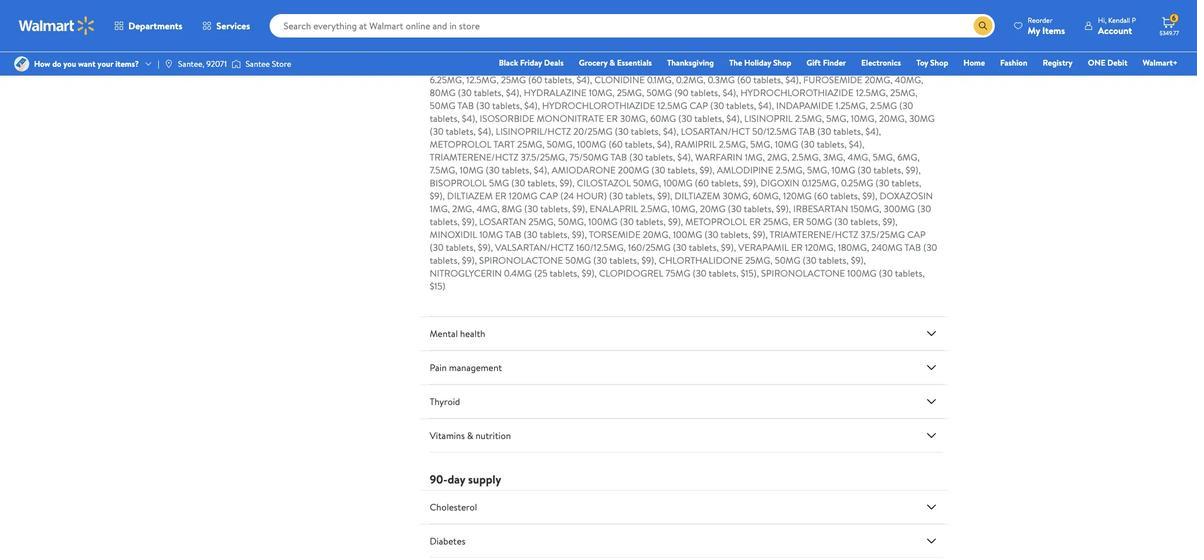 Task type: locate. For each thing, give the bounding box(es) containing it.
0 horizontal spatial 4mg,
[[477, 202, 500, 215]]

8mg
[[502, 202, 522, 215]]

1 horizontal spatial 2mg,
[[767, 151, 790, 164]]

2 horizontal spatial &
[[610, 57, 615, 69]]

0 horizontal spatial &
[[467, 429, 473, 442]]

er up the verapamil
[[750, 215, 761, 228]]

37.5/25mg
[[861, 228, 905, 241]]

0 vertical spatial triamterene/hctz
[[430, 151, 519, 164]]

1 horizontal spatial triamterene/hctz
[[770, 228, 859, 241]]

12.5mg, down "electronics"
[[856, 86, 888, 99]]

1 horizontal spatial 10mg,
[[672, 202, 698, 215]]

1 horizontal spatial 12.5mg,
[[856, 86, 888, 99]]

0 vertical spatial health
[[461, 26, 486, 39]]

1 horizontal spatial  image
[[164, 59, 173, 69]]

$9), down ramipril
[[700, 164, 715, 176]]

electronics
[[862, 57, 901, 69]]

2 vertical spatial 10mg,
[[672, 202, 698, 215]]

12.5mg,
[[467, 73, 499, 86], [856, 86, 888, 99]]

the
[[730, 57, 743, 69]]

health for mental
[[460, 327, 486, 340]]

amiodarone
[[552, 164, 616, 176]]

120mg,
[[805, 241, 836, 254]]

tab down 8mg
[[505, 228, 522, 241]]

shop right holiday
[[774, 57, 792, 69]]

1 horizontal spatial 4mg,
[[848, 151, 871, 164]]

0.125mg,
[[802, 176, 839, 189]]

management
[[449, 361, 502, 374]]

tablets, up 'nitroglycerin'
[[446, 241, 476, 254]]

1 horizontal spatial spironolactone
[[761, 267, 845, 280]]

1 horizontal spatial 30mg,
[[723, 189, 751, 202]]

1 horizontal spatial shop
[[931, 57, 949, 69]]

holiday
[[744, 57, 772, 69]]

100mg up chlorthalidone
[[673, 228, 703, 241]]

0 vertical spatial metoprolol
[[430, 138, 492, 151]]

(30
[[571, 60, 585, 73], [752, 60, 766, 73], [458, 86, 472, 99], [476, 99, 490, 112], [710, 99, 724, 112], [900, 99, 913, 112], [679, 112, 692, 125], [430, 125, 444, 138], [615, 125, 629, 138], [818, 125, 831, 138], [801, 138, 815, 151], [630, 151, 643, 164], [486, 164, 500, 176], [652, 164, 666, 176], [858, 164, 872, 176], [512, 176, 525, 189], [876, 176, 890, 189], [609, 189, 623, 202], [524, 202, 538, 215], [728, 202, 742, 215], [918, 202, 931, 215], [620, 215, 634, 228], [835, 215, 849, 228], [524, 228, 538, 241], [705, 228, 719, 241], [430, 241, 444, 254], [673, 241, 687, 254], [924, 241, 937, 254], [593, 254, 607, 267], [803, 254, 817, 267], [693, 267, 707, 280], [879, 267, 893, 280]]

1 horizontal spatial cap
[[690, 99, 708, 112]]

metoprolol up chlorthalidone
[[686, 215, 747, 228]]

cap left (24
[[540, 189, 558, 202]]

tablets, up 160/25mg
[[636, 215, 666, 228]]

want
[[78, 58, 96, 70]]

hydrochlorothiazide down the gift
[[741, 86, 854, 99]]

0 horizontal spatial 120mg
[[509, 189, 538, 202]]

2 horizontal spatial  image
[[232, 58, 241, 70]]

cholesterol
[[430, 501, 477, 514]]

hydralazine
[[524, 86, 587, 99]]

0 horizontal spatial diltiazem
[[447, 189, 493, 202]]

2 vertical spatial cap
[[907, 228, 926, 241]]

1 vertical spatial 2mg,
[[452, 202, 475, 215]]

0 vertical spatial 30mg,
[[620, 112, 648, 125]]

100mg down 180mg,
[[848, 267, 877, 280]]

0.3mg
[[708, 73, 735, 86]]

day
[[448, 471, 465, 487]]

40mg,
[[895, 73, 924, 86]]

25mg, down hearth health & blood pressure
[[480, 60, 507, 73]]

$4), down the 12.5mg
[[663, 125, 679, 138]]

0 horizontal spatial metoprolol
[[430, 138, 492, 151]]

2 shop from the left
[[931, 57, 949, 69]]

tablets, down 1.25mg,
[[834, 125, 863, 138]]

tablets,
[[587, 60, 617, 73], [768, 60, 798, 73], [545, 73, 574, 86], [754, 73, 783, 86], [474, 86, 504, 99], [691, 86, 721, 99], [492, 99, 522, 112], [726, 99, 756, 112], [430, 112, 460, 125], [694, 112, 724, 125], [446, 125, 476, 138], [631, 125, 661, 138], [834, 125, 863, 138], [625, 138, 655, 151], [817, 138, 847, 151], [645, 151, 675, 164], [502, 164, 532, 176], [668, 164, 698, 176], [874, 164, 904, 176], [528, 176, 557, 189], [711, 176, 741, 189], [892, 176, 922, 189], [625, 189, 655, 202], [830, 189, 860, 202], [540, 202, 570, 215], [744, 202, 774, 215], [430, 215, 460, 228], [636, 215, 666, 228], [851, 215, 881, 228], [540, 228, 570, 241], [721, 228, 751, 241], [446, 241, 476, 254], [689, 241, 719, 254], [430, 254, 460, 267], [609, 254, 639, 267], [819, 254, 849, 267], [550, 267, 580, 280], [709, 267, 739, 280], [895, 267, 925, 280]]

grocery
[[579, 57, 608, 69]]

$349.77
[[1160, 29, 1179, 37]]

$4), left lisinopril
[[727, 112, 742, 125]]

0 vertical spatial 2mg,
[[767, 151, 790, 164]]

er up losartan
[[495, 189, 507, 202]]

$15),
[[741, 267, 759, 280]]

2.5mg, right lisinopril
[[795, 112, 824, 125]]

clear search field text image
[[960, 21, 969, 30]]

$9), left enalapril at the top of the page
[[573, 202, 588, 215]]

2 horizontal spatial 10mg,
[[851, 112, 877, 125]]

0 horizontal spatial 1mg,
[[430, 202, 450, 215]]

carvedilol
[[818, 60, 875, 73]]

electronics link
[[856, 56, 907, 69]]

2.5mg,
[[795, 112, 824, 125], [719, 138, 748, 151], [792, 151, 821, 164], [776, 164, 805, 176], [641, 202, 670, 215]]

do
[[52, 58, 61, 70]]

10mg
[[775, 138, 799, 151], [460, 164, 484, 176], [832, 164, 856, 176], [479, 228, 503, 241]]

$9), left torsemide
[[572, 228, 587, 241]]

75mg
[[666, 267, 691, 280]]

 image left how
[[14, 56, 29, 72]]

2mg, up digoxin
[[767, 151, 790, 164]]

1 horizontal spatial 1mg,
[[745, 151, 765, 164]]

92071
[[206, 58, 227, 70]]

$9),
[[700, 164, 715, 176], [906, 164, 921, 176], [560, 176, 575, 189], [743, 176, 758, 189], [430, 189, 445, 202], [658, 189, 673, 202], [863, 189, 878, 202], [573, 202, 588, 215], [776, 202, 791, 215], [462, 215, 477, 228], [668, 215, 683, 228], [883, 215, 898, 228], [572, 228, 587, 241], [753, 228, 768, 241], [478, 241, 493, 254], [721, 241, 736, 254], [462, 254, 477, 267], [642, 254, 657, 267], [851, 254, 866, 267], [582, 267, 597, 280]]

1 vertical spatial 30mg,
[[723, 189, 751, 202]]

50mg right (25
[[566, 254, 591, 267]]

 image right 92071
[[232, 58, 241, 70]]

37.5/25mg,
[[521, 151, 567, 164]]

finder
[[823, 57, 846, 69]]

shop inside toy shop link
[[931, 57, 949, 69]]

$4), right "grocery"
[[619, 60, 635, 73]]

150mg,
[[851, 202, 882, 215]]

1 120mg from the left
[[509, 189, 538, 202]]

1 vertical spatial &
[[610, 57, 615, 69]]

1 diltiazem from the left
[[447, 189, 493, 202]]

2.5mg, up "60mg,"
[[776, 164, 805, 176]]

& for vitamins & nutrition
[[467, 429, 473, 442]]

tablets, right (25
[[550, 267, 580, 280]]

$9), down "7.5mg,"
[[430, 189, 445, 202]]

tab
[[458, 99, 474, 112], [799, 125, 815, 138], [611, 151, 627, 164], [505, 228, 522, 241], [905, 241, 921, 254]]

$4), down '60mg'
[[657, 138, 673, 151]]

tab right the 80mg
[[458, 99, 474, 112]]

walmart image
[[19, 16, 95, 35]]

walmart+ link
[[1138, 56, 1183, 69]]

|
[[158, 58, 159, 70]]

$9), up doxazosin
[[906, 164, 921, 176]]

fashion
[[1001, 57, 1028, 69]]

registry link
[[1038, 56, 1078, 69]]

& up clonidine
[[610, 57, 615, 69]]

one debit
[[1088, 57, 1128, 69]]

 image for how do you want your items?
[[14, 56, 29, 72]]

5mg, left 6mg,
[[873, 151, 895, 164]]

health right the mental
[[460, 327, 486, 340]]

triamterene/hctz up 'bisoprolol'
[[430, 151, 519, 164]]

20mg,
[[693, 60, 721, 73], [865, 73, 893, 86], [879, 112, 907, 125], [643, 228, 671, 241]]

0 horizontal spatial spironolactone
[[479, 254, 563, 267]]

tablets, down tart
[[502, 164, 532, 176]]

1 vertical spatial triamterene/hctz
[[770, 228, 859, 241]]

1 vertical spatial metoprolol
[[686, 215, 747, 228]]

thyroid image
[[925, 395, 939, 409]]

how do you want your items?
[[34, 58, 139, 70]]

spironolactone down losartan
[[479, 254, 563, 267]]

5mg, up irbesartan
[[807, 164, 830, 176]]

 image right |
[[164, 59, 173, 69]]

5mg
[[489, 176, 509, 189]]

2 vertical spatial &
[[467, 429, 473, 442]]

1 horizontal spatial &
[[488, 26, 494, 39]]

tablets, down deals
[[545, 73, 574, 86]]

p
[[1132, 15, 1136, 25]]

hydrochlorothiazide
[[741, 86, 854, 99], [542, 99, 655, 112]]

30mg,
[[620, 112, 648, 125], [723, 189, 751, 202]]

gift
[[807, 57, 821, 69]]

25mg, up valsartan/hctz
[[529, 215, 556, 228]]

2mg,
[[767, 151, 790, 164], [452, 202, 475, 215]]

items?
[[115, 58, 139, 70]]

30mg
[[909, 112, 935, 125]]

0 horizontal spatial cap
[[540, 189, 558, 202]]

1 vertical spatial 10mg,
[[851, 112, 877, 125]]

0 horizontal spatial hydrochlorothiazide
[[542, 99, 655, 112]]

4mg, right "3mg,"
[[848, 151, 871, 164]]

items
[[1043, 24, 1065, 37]]

25mg, right tart
[[517, 138, 545, 151]]

amlodipine
[[717, 164, 774, 176]]

10mg down lisinopril
[[775, 138, 799, 151]]

(90
[[675, 86, 689, 99]]

20mg, left the 30mg
[[879, 112, 907, 125]]

25mg, down 3.125mg,
[[891, 86, 918, 99]]

shop
[[774, 57, 792, 69], [931, 57, 949, 69]]

hydrochlorothiazide up 20/25mg
[[542, 99, 655, 112]]

0 horizontal spatial 30mg,
[[620, 112, 648, 125]]

1 vertical spatial cap
[[540, 189, 558, 202]]

atenolol 25mg, 50mg, 100mg (30 tablets, $4), benazepril 20mg, 40mg (30 tablets, $4), carvedilol 3.125mg, 6.25mg, 12.5mg, 25mg (60 tablets, $4), clonidine 0.1mg, 0.2mg, 0.3mg (60 tablets, $4), furosemide 20mg, 40mg, 80mg (30 tablets, $4), hydralazine 10mg, 25mg, 50mg (90 tablets, $4), hydrochlorothiazide 12.5mg, 25mg, 50mg tab (30 tablets, $4), hydrochlorothiazide 12.5mg cap (30 tablets, $4), indapamide 1.25mg, 2.5mg (30 tablets, $4), isosorbide mononitrate er 30mg, 60mg (30 tablets, $4), lisinopril 2.5mg, 5mg, 10mg, 20mg, 30mg (30 tablets, $4), lisinopril/hctz 20/25mg (30 tablets, $4), losartan/hct 50/12.5mg tab (30 tablets, $4), metoprolol tart 25mg, 50mg, 100mg (60 tablets, $4), ramipril 2.5mg, 5mg, 10mg (30 tablets, $4), triamterene/hctz 37.5/25mg, 75/50mg tab (30 tablets, $4), warfarin 1mg, 2mg, 2.5mg, 3mg, 4mg, 5mg, 6mg, 7.5mg, 10mg (30 tablets, $4), amiodarone 200mg (30 tablets, $9), amlodipine 2.5mg, 5mg, 10mg (30 tablets, $9), bisoprolol 5mg (30 tablets, $9), cilostazol 50mg, 100mg (60 tablets, $9), digoxin 0.125mg, 0.25mg (30 tablets, $9), diltiazem er 120mg cap (24 hour) (30 tablets, $9), diltiazem 30mg, 60mg, 120mg (60 tablets, $9), doxazosin 1mg, 2mg, 4mg, 8mg (30 tablets, $9), enalapril 2.5mg, 10mg, 20mg (30 tablets, $9), irbesartan 150mg, 300mg (30 tablets, $9), losartan 25mg, 50mg, 100mg (30 tablets, $9), metoprolol er 25mg, er 50mg (30 tablets, $9), minoxidil 10mg tab (30 tablets, $9), torsemide 20mg, 100mg (30 tablets, $9), triamterene/hctz 37.5/25mg cap (30 tablets, $9), valsartan/hctz 160/12.5mg, 160/25mg (30 tablets, $9), verapamil er 120mg, 180mg, 240mg tab (30 tablets, $9), spironolactone 50mg (30 tablets, $9), chlorthalidone 25mg, 50mg (30 tablets, $9), nitroglycerin 0.4mg (25 tablets, $9), clopidogrel 75mg (30 tablets, $15), spironolactone 100mg (30 tablets, $15)
[[430, 60, 937, 293]]

$4), up lisinopril/hctz
[[524, 99, 540, 112]]

90-
[[430, 471, 448, 487]]

triamterene/hctz
[[430, 151, 519, 164], [770, 228, 859, 241]]

diltiazem down "7.5mg,"
[[447, 189, 493, 202]]

1 vertical spatial health
[[460, 327, 486, 340]]

0 horizontal spatial shop
[[774, 57, 792, 69]]

25mg
[[501, 73, 526, 86]]

tablets, down 6mg,
[[892, 176, 922, 189]]

departments
[[128, 19, 182, 32]]

2 diltiazem from the left
[[675, 189, 721, 202]]

blood
[[497, 26, 520, 39]]

(60 up 20mg at the top right of the page
[[695, 176, 709, 189]]

1 shop from the left
[[774, 57, 792, 69]]

black friday deals link
[[494, 56, 569, 69]]

7.5mg,
[[430, 164, 458, 176]]

1 horizontal spatial diltiazem
[[675, 189, 721, 202]]

2.5mg, left "3mg,"
[[792, 151, 821, 164]]

thanksgiving
[[667, 57, 714, 69]]

100mg up hydralazine
[[540, 60, 569, 73]]

50mg left (90
[[647, 86, 672, 99]]

thyroid
[[430, 395, 460, 408]]

0 vertical spatial cap
[[690, 99, 708, 112]]

tab right 75/50mg
[[611, 151, 627, 164]]

120mg
[[509, 189, 538, 202], [783, 189, 812, 202]]

&
[[488, 26, 494, 39], [610, 57, 615, 69], [467, 429, 473, 442]]

registry
[[1043, 57, 1073, 69]]

cap right (90
[[690, 99, 708, 112]]

120mg up losartan
[[509, 189, 538, 202]]

toy
[[917, 57, 929, 69]]

1 horizontal spatial 120mg
[[783, 189, 812, 202]]

one
[[1088, 57, 1106, 69]]

& left "blood"
[[488, 26, 494, 39]]

the holiday shop
[[730, 57, 792, 69]]

mental health
[[430, 327, 486, 340]]

doxazosin
[[880, 189, 933, 202]]

tab down "indapamide"
[[799, 125, 815, 138]]

30mg, left '60mg'
[[620, 112, 648, 125]]

 image
[[14, 56, 29, 72], [232, 58, 241, 70], [164, 59, 173, 69]]

$9), left the verapamil
[[721, 241, 736, 254]]

30mg, down the amlodipine
[[723, 189, 751, 202]]

torsemide
[[589, 228, 641, 241]]

25mg,
[[480, 60, 507, 73], [617, 86, 644, 99], [891, 86, 918, 99], [517, 138, 545, 151], [529, 215, 556, 228], [763, 215, 791, 228], [745, 254, 773, 267]]

5mg, up "3mg,"
[[827, 112, 849, 125]]

1mg, up minoxidil
[[430, 202, 450, 215]]

tablets, down '60mg'
[[645, 151, 675, 164]]

10mg, down furosemide in the right of the page
[[851, 112, 877, 125]]

0 horizontal spatial 12.5mg,
[[467, 73, 499, 86]]

20mg
[[700, 202, 726, 215]]

reorder
[[1028, 15, 1053, 25]]

50mg up 120mg,
[[807, 215, 832, 228]]

0 vertical spatial &
[[488, 26, 494, 39]]

0 vertical spatial 10mg,
[[589, 86, 615, 99]]

0.4mg
[[504, 267, 532, 280]]

0 horizontal spatial  image
[[14, 56, 29, 72]]

tablets, down warfarin
[[711, 176, 741, 189]]

reorder my items
[[1028, 15, 1065, 37]]

search icon image
[[979, 21, 988, 30]]



Task type: describe. For each thing, give the bounding box(es) containing it.
services
[[216, 19, 250, 32]]

2.5mg, up the amlodipine
[[719, 138, 748, 151]]

hearth health & blood pressure image
[[925, 30, 939, 44]]

black friday deals
[[499, 57, 564, 69]]

& for grocery & essentials
[[610, 57, 615, 69]]

tablets, down irbesartan
[[819, 254, 849, 267]]

$9), down minoxidil
[[462, 254, 477, 267]]

1 horizontal spatial metoprolol
[[686, 215, 747, 228]]

(24
[[561, 189, 574, 202]]

$9), down 160/12.5mg,
[[582, 267, 597, 280]]

gift finder
[[807, 57, 846, 69]]

50/12.5mg
[[753, 125, 797, 138]]

$4), left lisinopril/hctz
[[478, 125, 494, 138]]

Walmart Site-Wide search field
[[270, 14, 995, 38]]

6.25mg,
[[430, 73, 464, 86]]

thanksgiving link
[[662, 56, 720, 69]]

tablets, down 200mg
[[625, 189, 655, 202]]

santee, 92071
[[178, 58, 227, 70]]

essentials
[[617, 57, 652, 69]]

clopidogrel
[[599, 267, 664, 280]]

2 120mg from the left
[[783, 189, 812, 202]]

50mg down 6.25mg,
[[430, 99, 456, 112]]

toy shop link
[[911, 56, 954, 69]]

$9), up the 240mg
[[883, 215, 898, 228]]

0 vertical spatial 4mg,
[[848, 151, 871, 164]]

0.1mg,
[[647, 73, 674, 86]]

bisoprolol
[[430, 176, 487, 189]]

(60 right 75/50mg
[[609, 138, 623, 151]]

chlorthalidone
[[659, 254, 743, 267]]

health for hearth
[[461, 26, 486, 39]]

$9), down digoxin
[[776, 202, 791, 215]]

$9), left "300mg"
[[863, 189, 878, 202]]

2.5mg
[[870, 99, 897, 112]]

0 horizontal spatial 10mg,
[[589, 86, 615, 99]]

$9), left 20mg at the top right of the page
[[658, 189, 673, 202]]

nutrition
[[476, 429, 511, 442]]

tablets, up isosorbide
[[474, 86, 504, 99]]

 image for santee, 92071
[[164, 59, 173, 69]]

store
[[272, 58, 291, 70]]

ramipril
[[675, 138, 717, 151]]

180mg,
[[838, 241, 869, 254]]

$9), up 160/25mg
[[668, 215, 683, 228]]

er down digoxin
[[793, 215, 804, 228]]

lisinopril
[[745, 112, 793, 125]]

nitroglycerin
[[430, 267, 502, 280]]

pain
[[430, 361, 447, 374]]

$4), up 50/12.5mg
[[759, 99, 774, 112]]

tablets, up $15)
[[430, 254, 460, 267]]

$4), left warfarin
[[678, 151, 693, 164]]

$4), down lisinopril/hctz
[[534, 164, 550, 176]]

5mg, down lisinopril
[[751, 138, 773, 151]]

tablets, left the gift
[[768, 60, 798, 73]]

(60 down the
[[737, 73, 751, 86]]

santee
[[246, 58, 270, 70]]

240mg
[[872, 241, 903, 254]]

tablets, down the 80mg
[[430, 112, 460, 125]]

cilostazol
[[577, 176, 631, 189]]

3.125mg,
[[877, 60, 913, 73]]

hi, kendall p account
[[1098, 15, 1136, 37]]

$4), left finder
[[800, 60, 816, 73]]

pain management
[[430, 361, 502, 374]]

$4), up isosorbide
[[506, 86, 522, 99]]

$9), left the 240mg
[[851, 254, 866, 267]]

3mg,
[[823, 151, 846, 164]]

tablets, up "7.5mg,"
[[446, 125, 476, 138]]

fashion link
[[995, 56, 1033, 69]]

(60 down black friday deals
[[528, 73, 542, 86]]

vitamins & nutrition image
[[925, 429, 939, 443]]

tablets, right (90
[[691, 86, 721, 99]]

atenolol
[[430, 60, 477, 73]]

pain management image
[[925, 361, 939, 375]]

black
[[499, 57, 518, 69]]

grocery & essentials link
[[574, 56, 657, 69]]

 image for santee store
[[232, 58, 241, 70]]

cholesterol image
[[925, 500, 939, 514]]

kendall
[[1109, 15, 1131, 25]]

tablets, left hour)
[[540, 202, 570, 215]]

mental
[[430, 327, 458, 340]]

digoxin
[[761, 176, 800, 189]]

the holiday shop link
[[724, 56, 797, 69]]

$9), left digoxin
[[743, 176, 758, 189]]

tablets, down the 12.5mg
[[631, 125, 661, 138]]

$9), down "60mg,"
[[753, 228, 768, 241]]

vitamins
[[430, 429, 465, 442]]

tablets, left essentials
[[587, 60, 617, 73]]

diabetes image
[[925, 534, 939, 548]]

160/12.5mg,
[[576, 241, 626, 254]]

Search search field
[[270, 14, 995, 38]]

tablets, down 37.5/25mg,
[[528, 176, 557, 189]]

tablets, down "3mg,"
[[830, 189, 860, 202]]

0.25mg
[[841, 176, 874, 189]]

100mg up amiodarone
[[577, 138, 607, 151]]

valsartan/hctz
[[495, 241, 574, 254]]

losartan
[[479, 215, 526, 228]]

tablets, down '25mg'
[[492, 99, 522, 112]]

6
[[1172, 13, 1176, 23]]

diabetes
[[430, 535, 466, 548]]

160/25mg
[[628, 241, 671, 254]]

$9), down losartan
[[478, 241, 493, 254]]

(60 left 0.25mg
[[814, 189, 828, 202]]

10mg down 8mg
[[479, 228, 503, 241]]

indapamide
[[776, 99, 834, 112]]

$9), left 75mg
[[642, 254, 657, 267]]

tablets, up 180mg,
[[851, 215, 881, 228]]

clonidine
[[595, 73, 645, 86]]

hour)
[[576, 189, 607, 202]]

shop inside 'the holiday shop' link
[[774, 57, 792, 69]]

tablets, down 'the holiday shop'
[[754, 73, 783, 86]]

tablets, down 'bisoprolol'
[[430, 215, 460, 228]]

tablets, down 20mg at the top right of the page
[[721, 228, 751, 241]]

warfarin
[[696, 151, 743, 164]]

friday
[[520, 57, 542, 69]]

tablets, down the 240mg
[[895, 267, 925, 280]]

tablets, down digoxin
[[744, 202, 774, 215]]

pressure
[[522, 26, 556, 39]]

tablets, up 200mg
[[625, 138, 655, 151]]

1 vertical spatial 1mg,
[[430, 202, 450, 215]]

0 horizontal spatial 2mg,
[[452, 202, 475, 215]]

40mg
[[723, 60, 750, 73]]

home
[[964, 57, 985, 69]]

25mg, down "60mg,"
[[763, 215, 791, 228]]

tart
[[494, 138, 515, 151]]

$4), left isosorbide
[[462, 112, 478, 125]]

tablets, down ramipril
[[668, 164, 698, 176]]

0 vertical spatial 1mg,
[[745, 151, 765, 164]]

100mg down ramipril
[[664, 176, 693, 189]]

25mg, down essentials
[[617, 86, 644, 99]]

supply
[[468, 471, 501, 487]]

tablets, down 0.3mg
[[726, 99, 756, 112]]

mononitrate
[[537, 112, 604, 125]]

20mg, down electronics link
[[865, 73, 893, 86]]

grocery & essentials
[[579, 57, 652, 69]]

$4), right "3mg,"
[[849, 138, 865, 151]]

20mg, right torsemide
[[643, 228, 671, 241]]

er down clonidine
[[607, 112, 618, 125]]

tablets, down (24
[[540, 228, 570, 241]]

$4), down 2.5mg
[[866, 125, 881, 138]]

tablets, down torsemide
[[609, 254, 639, 267]]

tablets, up doxazosin
[[874, 164, 904, 176]]

200mg
[[618, 164, 649, 176]]

tablets, up ramipril
[[694, 112, 724, 125]]

benazepril
[[637, 60, 691, 73]]

60mg
[[650, 112, 676, 125]]

(25
[[534, 267, 548, 280]]

60mg,
[[753, 189, 781, 202]]

er left 120mg,
[[791, 241, 803, 254]]

debit
[[1108, 57, 1128, 69]]

25mg, right chlorthalidone
[[745, 254, 773, 267]]

$4), down 40mg
[[723, 86, 739, 99]]

1 horizontal spatial hydrochlorothiazide
[[741, 86, 854, 99]]

0.2mg,
[[676, 73, 706, 86]]

mental health image
[[925, 327, 939, 341]]

minoxidil
[[430, 228, 477, 241]]

$4), down "grocery"
[[577, 73, 592, 86]]

home link
[[959, 56, 991, 69]]

12.5mg
[[658, 99, 688, 112]]

santee,
[[178, 58, 205, 70]]

santee store
[[246, 58, 291, 70]]

2 horizontal spatial cap
[[907, 228, 926, 241]]

tablets, up 75mg
[[689, 241, 719, 254]]

services button
[[192, 12, 260, 40]]

$9), left hour)
[[560, 176, 575, 189]]

0 horizontal spatial triamterene/hctz
[[430, 151, 519, 164]]

6mg,
[[898, 151, 920, 164]]

isosorbide
[[480, 112, 535, 125]]

1 vertical spatial 4mg,
[[477, 202, 500, 215]]

tab right the 240mg
[[905, 241, 921, 254]]



Task type: vqa. For each thing, say whether or not it's contained in the screenshot.
Give feedback BUTTON
no



